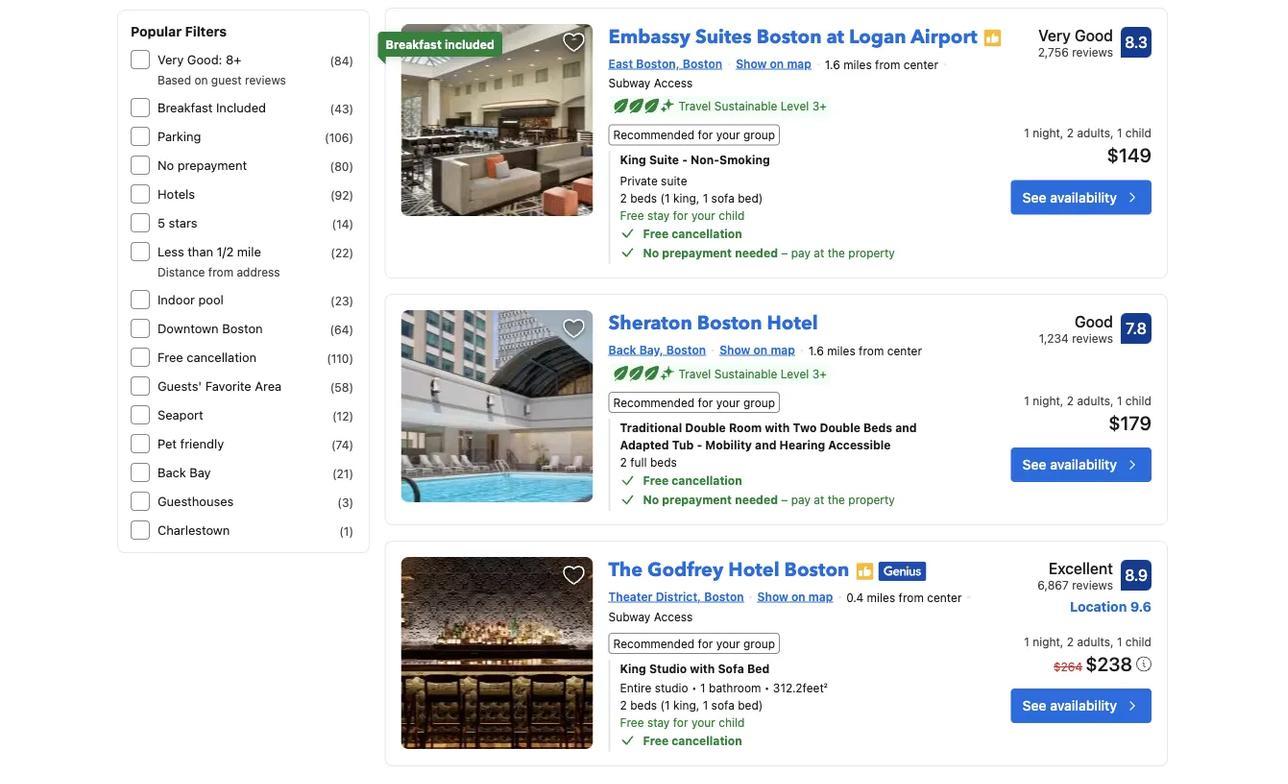 Task type: locate. For each thing, give the bounding box(es) containing it.
hotel for boston
[[767, 310, 818, 337]]

group up smoking
[[744, 128, 775, 142]]

1 horizontal spatial -
[[697, 438, 703, 452]]

location 9.6
[[1070, 599, 1152, 615]]

recommended for the
[[613, 637, 695, 650]]

king for embassy
[[620, 153, 646, 167]]

needed up sheraton boston hotel "link"
[[735, 246, 778, 259]]

king, down suite
[[673, 191, 700, 204]]

0 vertical spatial map
[[787, 57, 812, 70]]

7.8
[[1126, 319, 1147, 338]]

2 3+ from the top
[[812, 367, 827, 381]]

1 vertical spatial level
[[781, 367, 809, 381]]

boston up 0.4
[[785, 557, 850, 584]]

access down theater district, boston
[[654, 610, 693, 623]]

1 vertical spatial 3+
[[812, 367, 827, 381]]

1 vertical spatial with
[[690, 662, 715, 675]]

reviews right '2,756'
[[1072, 45, 1113, 58]]

0 horizontal spatial this property is part of our preferred partner program. it's committed to providing excellent service and good value. it'll pay us a higher commission if you make a booking. image
[[855, 562, 875, 581]]

king inside "link"
[[620, 662, 646, 675]]

6,867
[[1038, 579, 1069, 592]]

2 vertical spatial no
[[643, 493, 659, 506]]

show for boston
[[736, 57, 767, 70]]

mobility
[[705, 438, 752, 452]]

needed down mobility
[[735, 493, 778, 506]]

2 vertical spatial recommended
[[613, 637, 695, 650]]

2 level from the top
[[781, 367, 809, 381]]

1 sustainable from the top
[[715, 99, 778, 113]]

very up based
[[158, 52, 184, 67]]

• down bed
[[765, 681, 770, 694]]

back for back bay
[[158, 465, 186, 480]]

map for boston
[[787, 57, 812, 70]]

1 travel from the top
[[679, 99, 711, 113]]

, up $264
[[1060, 635, 1064, 648]]

from for 0.4 miles from center subway access
[[899, 591, 924, 605]]

no prepayment needed – pay at the property up sheraton boston hotel "link"
[[643, 246, 895, 259]]

subway down east
[[609, 76, 651, 90]]

$149
[[1107, 144, 1152, 166]]

1 inside private suite 2 beds (1 king, 1 sofa bed) free stay for your child
[[703, 191, 708, 204]]

hotel inside "link"
[[767, 310, 818, 337]]

3 see availability from the top
[[1023, 698, 1117, 714]]

1 vertical spatial travel sustainable level 3+
[[679, 367, 827, 381]]

this property is part of our preferred partner program. it's committed to providing excellent service and good value. it'll pay us a higher commission if you make a booking. image up 0.4
[[855, 562, 875, 581]]

1 subway from the top
[[609, 76, 651, 90]]

312.2feet²
[[773, 681, 828, 694]]

with inside the king studio with sofa bed "link"
[[690, 662, 715, 675]]

–
[[781, 246, 788, 259], [781, 493, 788, 506]]

0.4 miles from center subway access
[[609, 591, 962, 623]]

2 no prepayment needed – pay at the property from the top
[[643, 493, 895, 506]]

very for good:
[[158, 52, 184, 67]]

1 vertical spatial this property is part of our preferred partner program. it's committed to providing excellent service and good value. it'll pay us a higher commission if you make a booking. image
[[855, 562, 875, 581]]

subway
[[609, 76, 651, 90], [609, 610, 651, 623]]

private suite 2 beds (1 king, 1 sofa bed) free stay for your child
[[620, 174, 763, 222]]

2 vertical spatial recommended for your group
[[613, 637, 775, 650]]

level down 1.6 miles from center subway access
[[781, 99, 809, 113]]

back left bay
[[158, 465, 186, 480]]

, up $149
[[1111, 126, 1114, 140]]

no prepayment needed – pay at the property down traditional double room with two double beds and adapted tub - mobility and hearing accessible
[[643, 493, 895, 506]]

0 vertical spatial good
[[1075, 26, 1113, 45]]

good inside good 1,234 reviews
[[1075, 313, 1113, 331]]

travel for $149
[[679, 99, 711, 113]]

miles inside 0.4 miles from center subway access
[[867, 591, 896, 605]]

distance from address
[[158, 265, 280, 279]]

miles right 0.4
[[867, 591, 896, 605]]

map down sheraton boston hotel
[[771, 343, 795, 356]]

airport
[[911, 24, 978, 50]]

filters
[[185, 24, 227, 39]]

2 inside 1 night , 2 adults , 1 child $179
[[1067, 394, 1074, 408]]

see availability link for embassy suites boston at logan airport
[[1011, 180, 1152, 215]]

2 down private
[[620, 191, 627, 204]]

and
[[896, 421, 917, 434], [755, 438, 777, 452]]

for up mobility
[[698, 396, 713, 409]]

reviews
[[1072, 45, 1113, 58], [245, 73, 286, 86], [1072, 331, 1113, 345], [1072, 579, 1113, 592]]

0 vertical spatial sofa
[[712, 191, 735, 204]]

1 double from the left
[[685, 421, 726, 434]]

pool
[[198, 293, 224, 307]]

subway inside 1.6 miles from center subway access
[[609, 76, 651, 90]]

0 vertical spatial travel
[[679, 99, 711, 113]]

bed) inside private suite 2 beds (1 king, 1 sofa bed) free stay for your child
[[738, 191, 763, 204]]

1 vertical spatial adults
[[1077, 394, 1111, 408]]

center
[[904, 58, 939, 71], [887, 344, 922, 358], [927, 591, 962, 605]]

1 vertical spatial sustainable
[[715, 367, 778, 381]]

child inside 1 night , 2 adults , 1 child $149
[[1126, 126, 1152, 140]]

1 recommended for your group from the top
[[613, 128, 775, 142]]

see availability for the godfrey hotel boston
[[1023, 698, 1117, 714]]

scored 8.3 element
[[1121, 27, 1152, 57]]

reviews right '1,234'
[[1072, 331, 1113, 345]]

2 vertical spatial adults
[[1077, 635, 1111, 648]]

2 vertical spatial center
[[927, 591, 962, 605]]

0 vertical spatial recommended
[[613, 128, 695, 142]]

back
[[609, 343, 636, 356], [158, 465, 186, 480]]

2 availability from the top
[[1050, 457, 1117, 473]]

1 vertical spatial travel
[[679, 367, 711, 381]]

1 vertical spatial –
[[781, 493, 788, 506]]

guests'
[[158, 379, 202, 393]]

1 vertical spatial no prepayment needed – pay at the property
[[643, 493, 895, 506]]

0 vertical spatial –
[[781, 246, 788, 259]]

mile
[[237, 245, 261, 259]]

2 inside 1 night , 2 adults , 1 child $149
[[1067, 126, 1074, 140]]

this property is part of our preferred partner program. it's committed to providing excellent service and good value. it'll pay us a higher commission if you make a booking. image right airport
[[983, 28, 1003, 48]]

see availability down $264
[[1023, 698, 1117, 714]]

2 vertical spatial availability
[[1050, 698, 1117, 714]]

2
[[1067, 126, 1074, 140], [620, 191, 627, 204], [1067, 394, 1074, 408], [620, 456, 627, 469], [1067, 635, 1074, 648], [620, 698, 627, 712]]

very for good
[[1039, 26, 1071, 45]]

with left two
[[765, 421, 790, 434]]

0 vertical spatial hotel
[[767, 310, 818, 337]]

2 access from the top
[[654, 610, 693, 623]]

group for hotel
[[744, 637, 775, 650]]

1 group from the top
[[744, 128, 775, 142]]

excellent element
[[1038, 557, 1113, 580]]

1.6 up two
[[809, 344, 824, 358]]

child down bathroom
[[719, 716, 745, 729]]

1 vertical spatial hotel
[[729, 557, 780, 584]]

sustainable for $149
[[715, 99, 778, 113]]

reviews inside good 1,234 reviews
[[1072, 331, 1113, 345]]

availability for the godfrey hotel boston
[[1050, 698, 1117, 714]]

1 vertical spatial (1
[[660, 698, 670, 712]]

2 travel sustainable level 3+ from the top
[[679, 367, 827, 381]]

center up beds
[[887, 344, 922, 358]]

1 vertical spatial recommended
[[613, 396, 695, 409]]

sofa
[[718, 662, 744, 675]]

good inside very good 2,756 reviews
[[1075, 26, 1113, 45]]

3+
[[812, 99, 827, 113], [812, 367, 827, 381]]

theater district, boston
[[609, 590, 744, 604]]

map left 0.4
[[809, 590, 833, 604]]

included
[[216, 100, 266, 115]]

travel down east boston, boston on the top
[[679, 99, 711, 113]]

0 horizontal spatial and
[[755, 438, 777, 452]]

3+ for $179
[[812, 367, 827, 381]]

recommended for embassy
[[613, 128, 695, 142]]

1 horizontal spatial breakfast
[[386, 37, 442, 51]]

0 vertical spatial stay
[[647, 208, 670, 222]]

accessible
[[828, 438, 891, 452]]

on down embassy suites boston at logan airport
[[770, 57, 784, 70]]

back left bay,
[[609, 343, 636, 356]]

cancellation down mobility
[[672, 474, 742, 487]]

this property is part of our preferred partner program. it's committed to providing excellent service and good value. it'll pay us a higher commission if you make a booking. image for embassy suites boston at logan airport
[[983, 28, 1003, 48]]

1 – from the top
[[781, 246, 788, 259]]

3 availability from the top
[[1050, 698, 1117, 714]]

see for the godfrey hotel boston
[[1023, 698, 1047, 714]]

for up king studio with sofa bed
[[698, 637, 713, 650]]

boston,
[[636, 57, 680, 70]]

king, inside the entire studio • 1 bathroom • 312.2feet² 2 beds (1 king, 1 sofa bed) free stay for your child
[[673, 698, 700, 712]]

king up entire on the bottom
[[620, 662, 646, 675]]

for up non-
[[698, 128, 713, 142]]

see availability link
[[1011, 180, 1152, 215], [1011, 448, 1152, 482], [1011, 689, 1152, 723]]

recommended for your group up tub
[[613, 396, 775, 409]]

your up room
[[716, 396, 740, 409]]

area
[[255, 379, 282, 393]]

child for 1 night , 2 adults , 1 child $179
[[1126, 394, 1152, 408]]

1 night , 2 adults , 1 child $179
[[1024, 394, 1152, 434]]

good 1,234 reviews
[[1039, 313, 1113, 345]]

night down '2,756'
[[1033, 126, 1060, 140]]

child up $149
[[1126, 126, 1152, 140]]

sofa inside private suite 2 beds (1 king, 1 sofa bed) free stay for your child
[[712, 191, 735, 204]]

stay inside private suite 2 beds (1 king, 1 sofa bed) free stay for your child
[[647, 208, 670, 222]]

1 (1 from the top
[[660, 191, 670, 204]]

1 vertical spatial pay
[[791, 493, 811, 506]]

0 vertical spatial miles
[[844, 58, 872, 71]]

back bay
[[158, 465, 211, 480]]

1 night , 2 adults , 1 child $149
[[1024, 126, 1152, 166]]

1 3+ from the top
[[812, 99, 827, 113]]

1 vertical spatial back
[[158, 465, 186, 480]]

distance
[[158, 265, 205, 279]]

sheraton boston hotel link
[[609, 302, 818, 337]]

traditional double room with two double beds and adapted tub - mobility and hearing accessible
[[620, 421, 917, 452]]

3 see availability link from the top
[[1011, 689, 1152, 723]]

2 subway from the top
[[609, 610, 651, 623]]

1 vertical spatial the
[[828, 493, 845, 506]]

subway inside 0.4 miles from center subway access
[[609, 610, 651, 623]]

excellent
[[1049, 560, 1113, 578]]

1 vertical spatial subway
[[609, 610, 651, 623]]

east boston, boston
[[609, 57, 723, 70]]

parking
[[158, 129, 201, 144]]

boston up back bay, boston
[[697, 310, 762, 337]]

0 vertical spatial access
[[654, 76, 693, 90]]

2 sustainable from the top
[[715, 367, 778, 381]]

recommended for your group
[[613, 128, 775, 142], [613, 396, 775, 409], [613, 637, 775, 650]]

favorite
[[205, 379, 251, 393]]

2 travel from the top
[[679, 367, 711, 381]]

good left 8.3
[[1075, 26, 1113, 45]]

from for 1.6 miles from center subway access
[[875, 58, 901, 71]]

boston right bay,
[[667, 343, 706, 356]]

center inside 1.6 miles from center subway access
[[904, 58, 939, 71]]

see
[[1023, 189, 1047, 205], [1023, 457, 1047, 473], [1023, 698, 1047, 714]]

1 horizontal spatial double
[[820, 421, 861, 434]]

0 vertical spatial availability
[[1050, 189, 1117, 205]]

1 vertical spatial night
[[1033, 394, 1060, 408]]

prepayment down tub
[[662, 493, 732, 506]]

1 vertical spatial see availability
[[1023, 457, 1117, 473]]

2 vertical spatial beds
[[630, 698, 657, 712]]

0 vertical spatial adults
[[1077, 126, 1111, 140]]

from inside 0.4 miles from center subway access
[[899, 591, 924, 605]]

level for $179
[[781, 367, 809, 381]]

2 inside the entire studio • 1 bathroom • 312.2feet² 2 beds (1 king, 1 sofa bed) free stay for your child
[[620, 698, 627, 712]]

adults for $179
[[1077, 394, 1111, 408]]

child down smoking
[[719, 208, 745, 222]]

(23)
[[331, 294, 354, 307]]

see availability link down $264
[[1011, 689, 1152, 723]]

1 see from the top
[[1023, 189, 1047, 205]]

night up $264
[[1033, 635, 1060, 648]]

0 vertical spatial property
[[849, 246, 895, 259]]

1 adults from the top
[[1077, 126, 1111, 140]]

guesthouses
[[158, 494, 234, 509]]

suites
[[695, 24, 752, 50]]

very inside very good 2,756 reviews
[[1039, 26, 1071, 45]]

cancellation
[[672, 227, 742, 240], [187, 350, 257, 365], [672, 474, 742, 487], [672, 734, 742, 747]]

1 level from the top
[[781, 99, 809, 113]]

see availability link down 1 night , 2 adults , 1 child $149
[[1011, 180, 1152, 215]]

1 see availability link from the top
[[1011, 180, 1152, 215]]

bed) inside the entire studio • 1 bathroom • 312.2feet² 2 beds (1 king, 1 sofa bed) free stay for your child
[[738, 698, 763, 712]]

traditional
[[620, 421, 682, 434]]

- inside traditional double room with two double beds and adapted tub - mobility and hearing accessible
[[697, 438, 703, 452]]

free
[[620, 208, 644, 222], [643, 227, 669, 240], [158, 350, 183, 365], [643, 474, 669, 487], [620, 716, 644, 729], [643, 734, 669, 747]]

show on map down sheraton boston hotel
[[720, 343, 795, 356]]

group
[[744, 128, 775, 142], [744, 396, 775, 409], [744, 637, 775, 650]]

0 vertical spatial the
[[828, 246, 845, 259]]

for inside the entire studio • 1 bathroom • 312.2feet² 2 beds (1 king, 1 sofa bed) free stay for your child
[[673, 716, 688, 729]]

1 access from the top
[[654, 76, 693, 90]]

from right 0.4
[[899, 591, 924, 605]]

your for east boston, boston
[[716, 128, 740, 142]]

0 horizontal spatial with
[[690, 662, 715, 675]]

2 good from the top
[[1075, 313, 1113, 331]]

1 good from the top
[[1075, 26, 1113, 45]]

no up "hotels"
[[158, 158, 174, 172]]

travel
[[679, 99, 711, 113], [679, 367, 711, 381]]

no prepayment needed – pay at the property
[[643, 246, 895, 259], [643, 493, 895, 506]]

this property is part of our preferred partner program. it's committed to providing excellent service and good value. it'll pay us a higher commission if you make a booking. image
[[983, 28, 1003, 48], [855, 562, 875, 581]]

1 vertical spatial this property is part of our preferred partner program. it's committed to providing excellent service and good value. it'll pay us a higher commission if you make a booking. image
[[855, 562, 875, 581]]

child
[[1126, 126, 1152, 140], [719, 208, 745, 222], [1126, 394, 1152, 408], [1126, 635, 1152, 648], [719, 716, 745, 729]]

child inside 1 night , 2 adults , 1 child $179
[[1126, 394, 1152, 408]]

breakfast
[[386, 37, 442, 51], [158, 100, 213, 115]]

0 horizontal spatial •
[[692, 681, 697, 694]]

• down king studio with sofa bed
[[692, 681, 697, 694]]

0 vertical spatial -
[[682, 153, 688, 167]]

needed
[[735, 246, 778, 259], [735, 493, 778, 506]]

0 vertical spatial see
[[1023, 189, 1047, 205]]

king suite - non-smoking link
[[620, 151, 945, 169]]

adults inside 1 night , 2 adults , 1 child $179
[[1077, 394, 1111, 408]]

show on map for boston
[[736, 57, 812, 70]]

from inside 1.6 miles from center subway access
[[875, 58, 901, 71]]

1
[[1024, 126, 1030, 140], [1117, 126, 1123, 140], [703, 191, 708, 204], [1024, 394, 1030, 408], [1117, 394, 1123, 408], [1024, 635, 1030, 648], [1117, 635, 1123, 648], [700, 681, 706, 694], [703, 698, 708, 712]]

0 vertical spatial king
[[620, 153, 646, 167]]

your for theater district, boston
[[716, 637, 740, 650]]

2 down entire on the bottom
[[620, 698, 627, 712]]

adults up $238
[[1077, 635, 1111, 648]]

1 vertical spatial see
[[1023, 457, 1047, 473]]

0 vertical spatial at
[[827, 24, 845, 50]]

from up beds
[[859, 344, 884, 358]]

2 adults from the top
[[1077, 394, 1111, 408]]

see down 1 night , 2 adults , 1 child $179
[[1023, 457, 1047, 473]]

1 vertical spatial at
[[814, 246, 825, 259]]

1.6 miles from center
[[809, 344, 922, 358]]

and right beds
[[896, 421, 917, 434]]

0 vertical spatial (1
[[660, 191, 670, 204]]

2 vertical spatial see availability link
[[1011, 689, 1152, 723]]

0 horizontal spatial back
[[158, 465, 186, 480]]

map down embassy suites boston at logan airport
[[787, 57, 812, 70]]

3 adults from the top
[[1077, 635, 1111, 648]]

0 vertical spatial recommended for your group
[[613, 128, 775, 142]]

3 recommended for your group from the top
[[613, 637, 775, 650]]

1 night from the top
[[1033, 126, 1060, 140]]

1 horizontal spatial 1.6
[[825, 58, 840, 71]]

for for boston,
[[698, 128, 713, 142]]

bed)
[[738, 191, 763, 204], [738, 698, 763, 712]]

subway for embassy
[[609, 76, 651, 90]]

night inside 1 night , 2 adults , 1 child $149
[[1033, 126, 1060, 140]]

0 vertical spatial bed)
[[738, 191, 763, 204]]

0 vertical spatial level
[[781, 99, 809, 113]]

1 see availability from the top
[[1023, 189, 1117, 205]]

hotel inside 'link'
[[729, 557, 780, 584]]

show down sheraton boston hotel
[[720, 343, 751, 356]]

2 bed) from the top
[[738, 698, 763, 712]]

stay
[[647, 208, 670, 222], [647, 716, 670, 729]]

1 vertical spatial stay
[[647, 716, 670, 729]]

0 vertical spatial night
[[1033, 126, 1060, 140]]

1 sofa from the top
[[712, 191, 735, 204]]

1 • from the left
[[692, 681, 697, 694]]

1 vertical spatial good
[[1075, 313, 1113, 331]]

1 horizontal spatial with
[[765, 421, 790, 434]]

0 vertical spatial see availability link
[[1011, 180, 1152, 215]]

miles inside 1.6 miles from center subway access
[[844, 58, 872, 71]]

center right 0.4
[[927, 591, 962, 605]]

with left 'sofa'
[[690, 662, 715, 675]]

from down 1/2 in the top of the page
[[208, 265, 234, 279]]

2 sofa from the top
[[712, 698, 735, 712]]

1 travel sustainable level 3+ from the top
[[679, 99, 827, 113]]

than
[[188, 245, 213, 259]]

2 see availability from the top
[[1023, 457, 1117, 473]]

0 vertical spatial see availability
[[1023, 189, 1117, 205]]

0 vertical spatial no prepayment needed – pay at the property
[[643, 246, 895, 259]]

travel sustainable level 3+ for $179
[[679, 367, 827, 381]]

availability down 1 night , 2 adults , 1 child $149
[[1050, 189, 1117, 205]]

availability down 1 night , 2 adults , 1 child $179
[[1050, 457, 1117, 473]]

3 see from the top
[[1023, 698, 1047, 714]]

breakfast for breakfast included
[[158, 100, 213, 115]]

0 horizontal spatial breakfast
[[158, 100, 213, 115]]

access for suites
[[654, 76, 693, 90]]

1.6 inside 1.6 miles from center subway access
[[825, 58, 840, 71]]

double up tub
[[685, 421, 726, 434]]

2 king from the top
[[620, 662, 646, 675]]

1 availability from the top
[[1050, 189, 1117, 205]]

1 vertical spatial map
[[771, 343, 795, 356]]

free down entire on the bottom
[[620, 716, 644, 729]]

boston down suites
[[683, 57, 723, 70]]

group up room
[[744, 396, 775, 409]]

travel for $179
[[679, 367, 711, 381]]

miles for at
[[844, 58, 872, 71]]

king for the
[[620, 662, 646, 675]]

genius discounts available at this property. image
[[878, 562, 926, 581], [878, 562, 926, 581]]

adults up $149
[[1077, 126, 1111, 140]]

1 the from the top
[[828, 246, 845, 259]]

1 vertical spatial availability
[[1050, 457, 1117, 473]]

0 vertical spatial with
[[765, 421, 790, 434]]

access inside 0.4 miles from center subway access
[[654, 610, 693, 623]]

beds down private
[[630, 191, 657, 204]]

boston down pool
[[222, 321, 263, 336]]

friendly
[[180, 437, 224, 451]]

1 vertical spatial group
[[744, 396, 775, 409]]

subway down theater
[[609, 610, 651, 623]]

2 down '2,756'
[[1067, 126, 1074, 140]]

your
[[716, 128, 740, 142], [692, 208, 716, 222], [716, 396, 740, 409], [716, 637, 740, 650], [692, 716, 716, 729]]

sofa
[[712, 191, 735, 204], [712, 698, 735, 712]]

center inside 0.4 miles from center subway access
[[927, 591, 962, 605]]

breakfast up parking
[[158, 100, 213, 115]]

1 king from the top
[[620, 153, 646, 167]]

1 recommended from the top
[[613, 128, 695, 142]]

2 inside private suite 2 beds (1 king, 1 sofa bed) free stay for your child
[[620, 191, 627, 204]]

2 night from the top
[[1033, 394, 1060, 408]]

recommended
[[613, 128, 695, 142], [613, 396, 695, 409], [613, 637, 695, 650]]

(1 down suite
[[660, 191, 670, 204]]

miles for boston
[[867, 591, 896, 605]]

2 vertical spatial see
[[1023, 698, 1047, 714]]

3 group from the top
[[744, 637, 775, 650]]

1 stay from the top
[[647, 208, 670, 222]]

0 horizontal spatial very
[[158, 52, 184, 67]]

1 vertical spatial and
[[755, 438, 777, 452]]

1 needed from the top
[[735, 246, 778, 259]]

1 vertical spatial breakfast
[[158, 100, 213, 115]]

0 vertical spatial show on map
[[736, 57, 812, 70]]

2 (1 from the top
[[660, 698, 670, 712]]

see availability
[[1023, 189, 1117, 205], [1023, 457, 1117, 473], [1023, 698, 1117, 714]]

embassy suites boston at logan airport
[[609, 24, 978, 50]]

2 vertical spatial night
[[1033, 635, 1060, 648]]

free down "studio"
[[643, 734, 669, 747]]

for inside private suite 2 beds (1 king, 1 sofa bed) free stay for your child
[[673, 208, 688, 222]]

studio
[[655, 681, 689, 694]]

0 vertical spatial this property is part of our preferred partner program. it's committed to providing excellent service and good value. it'll pay us a higher commission if you make a booking. image
[[983, 28, 1003, 48]]

travel down back bay, boston
[[679, 367, 711, 381]]

night for $149
[[1033, 126, 1060, 140]]

this property is part of our preferred partner program. it's committed to providing excellent service and good value. it'll pay us a higher commission if you make a booking. image right airport
[[983, 28, 1003, 48]]

free down private
[[620, 208, 644, 222]]

2 vertical spatial show on map
[[758, 590, 833, 604]]

level up two
[[781, 367, 809, 381]]

0 vertical spatial center
[[904, 58, 939, 71]]

0 horizontal spatial double
[[685, 421, 726, 434]]

2 vertical spatial at
[[814, 493, 825, 506]]

child for 1 night , 2 adults , 1 child
[[1126, 635, 1152, 648]]

sustainable
[[715, 99, 778, 113], [715, 367, 778, 381]]

1 vertical spatial king
[[620, 662, 646, 675]]

the godfrey hotel boston image
[[401, 557, 593, 750]]

this property is part of our preferred partner program. it's committed to providing excellent service and good value. it'll pay us a higher commission if you make a booking. image for embassy suites boston at logan airport
[[983, 28, 1003, 48]]

1 bed) from the top
[[738, 191, 763, 204]]

0 vertical spatial king,
[[673, 191, 700, 204]]

night inside 1 night , 2 adults , 1 child $179
[[1033, 394, 1060, 408]]

1 vertical spatial needed
[[735, 493, 778, 506]]

your for back bay, boston
[[716, 396, 740, 409]]

see down 1 night , 2 adults , 1 child $149
[[1023, 189, 1047, 205]]

see availability down 1 night , 2 adults , 1 child $179
[[1023, 457, 1117, 473]]

1.6 for 1.6 miles from center
[[809, 344, 824, 358]]

1 horizontal spatial very
[[1039, 26, 1071, 45]]

your up smoking
[[716, 128, 740, 142]]

access down east boston, boston on the top
[[654, 76, 693, 90]]

3+ down 1.6 miles from center on the top right of page
[[812, 367, 827, 381]]

map for hotel
[[809, 590, 833, 604]]

2 stay from the top
[[647, 716, 670, 729]]

bay
[[190, 465, 211, 480]]

entire studio • 1 bathroom • 312.2feet² 2 beds (1 king, 1 sofa bed) free stay for your child
[[620, 681, 828, 729]]

sustainable down 1.6 miles from center subway access
[[715, 99, 778, 113]]

1 horizontal spatial back
[[609, 343, 636, 356]]

1 king, from the top
[[673, 191, 700, 204]]

see availability link for the godfrey hotel boston
[[1011, 689, 1152, 723]]

1 vertical spatial recommended for your group
[[613, 396, 775, 409]]

free cancellation
[[643, 227, 742, 240], [158, 350, 257, 365], [643, 474, 742, 487], [643, 734, 742, 747]]

1/2
[[217, 245, 234, 259]]

(106)
[[325, 131, 354, 144]]

the godfrey hotel boston
[[609, 557, 850, 584]]

good element
[[1039, 310, 1113, 333]]

for down "studio"
[[673, 716, 688, 729]]

access inside 1.6 miles from center subway access
[[654, 76, 693, 90]]

recommended for your group for godfrey
[[613, 637, 775, 650]]

1 vertical spatial see availability link
[[1011, 448, 1152, 482]]

hotel up 1.6 miles from center on the top right of page
[[767, 310, 818, 337]]

8+
[[226, 52, 241, 67]]

1 vertical spatial very
[[158, 52, 184, 67]]

2 vertical spatial miles
[[867, 591, 896, 605]]

2 recommended for your group from the top
[[613, 396, 775, 409]]

two
[[793, 421, 817, 434]]

show down suites
[[736, 57, 767, 70]]

travel sustainable level 3+ for $149
[[679, 99, 827, 113]]

free down private suite 2 beds (1 king, 1 sofa bed) free stay for your child
[[643, 227, 669, 240]]

see availability for embassy suites boston at logan airport
[[1023, 189, 1117, 205]]

2 king, from the top
[[673, 698, 700, 712]]

this property is part of our preferred partner program. it's committed to providing excellent service and good value. it'll pay us a higher commission if you make a booking. image
[[983, 28, 1003, 48], [855, 562, 875, 581]]

3 recommended from the top
[[613, 637, 695, 650]]

0 vertical spatial no
[[158, 158, 174, 172]]

level
[[781, 99, 809, 113], [781, 367, 809, 381]]

reviews down excellent on the right bottom
[[1072, 579, 1113, 592]]

recommended up traditional
[[613, 396, 695, 409]]

adults inside 1 night , 2 adults , 1 child $149
[[1077, 126, 1111, 140]]

1 vertical spatial prepayment
[[662, 246, 732, 259]]

0 vertical spatial sustainable
[[715, 99, 778, 113]]

recommended for your group up king studio with sofa bed
[[613, 637, 775, 650]]

no down 2 full beds
[[643, 493, 659, 506]]

2 – from the top
[[781, 493, 788, 506]]

property
[[849, 246, 895, 259], [849, 493, 895, 506]]



Task type: describe. For each thing, give the bounding box(es) containing it.
1.6 for 1.6 miles from center subway access
[[825, 58, 840, 71]]

8.9
[[1125, 567, 1148, 585]]

on for east boston, boston
[[770, 57, 784, 70]]

2 pay from the top
[[791, 493, 811, 506]]

child inside private suite 2 beds (1 king, 1 sofa bed) free stay for your child
[[719, 208, 745, 222]]

guest
[[211, 73, 242, 86]]

free inside the entire studio • 1 bathroom • 312.2feet² 2 beds (1 king, 1 sofa bed) free stay for your child
[[620, 716, 644, 729]]

(80)
[[330, 159, 354, 173]]

0 horizontal spatial -
[[682, 153, 688, 167]]

(12)
[[332, 409, 354, 423]]

sheraton boston hotel image
[[401, 310, 593, 502]]

boston down the godfrey hotel boston
[[704, 590, 744, 604]]

2 see availability link from the top
[[1011, 448, 1152, 482]]

recommended for your group for suites
[[613, 128, 775, 142]]

back bay, boston
[[609, 343, 706, 356]]

hearing
[[780, 438, 825, 452]]

group for boston
[[744, 128, 775, 142]]

popular
[[131, 24, 182, 39]]

1,234
[[1039, 331, 1069, 345]]

beds
[[864, 421, 893, 434]]

3 night from the top
[[1033, 635, 1060, 648]]

2 recommended from the top
[[613, 396, 695, 409]]

8.3
[[1125, 33, 1148, 51]]

2 property from the top
[[849, 493, 895, 506]]

indoor
[[158, 293, 195, 307]]

breakfast for breakfast included
[[386, 37, 442, 51]]

(110)
[[327, 352, 354, 365]]

seaport
[[158, 408, 203, 422]]

2,756
[[1038, 45, 1069, 58]]

adults for $149
[[1077, 126, 1111, 140]]

smoking
[[720, 153, 770, 167]]

child inside the entire studio • 1 bathroom • 312.2feet² 2 beds (1 king, 1 sofa bed) free stay for your child
[[719, 716, 745, 729]]

0.4
[[847, 591, 864, 605]]

(64)
[[330, 323, 354, 336]]

king studio with sofa bed link
[[620, 660, 945, 677]]

, up $179
[[1111, 394, 1114, 408]]

king suite - non-smoking
[[620, 153, 770, 167]]

beds inside private suite 2 beds (1 king, 1 sofa bed) free stay for your child
[[630, 191, 657, 204]]

king, inside private suite 2 beds (1 king, 1 sofa bed) free stay for your child
[[673, 191, 700, 204]]

subway for the
[[609, 610, 651, 623]]

free inside private suite 2 beds (1 king, 1 sofa bed) free stay for your child
[[620, 208, 644, 222]]

back for back bay, boston
[[609, 343, 636, 356]]

(1 inside the entire studio • 1 bathroom • 312.2feet² 2 beds (1 king, 1 sofa bed) free stay for your child
[[660, 698, 670, 712]]

center for embassy suites boston at logan airport
[[904, 58, 939, 71]]

(3)
[[338, 496, 354, 509]]

2 the from the top
[[828, 493, 845, 506]]

embassy suites boston at logan airport link
[[609, 16, 978, 50]]

center for the godfrey hotel boston
[[927, 591, 962, 605]]

very good 2,756 reviews
[[1038, 26, 1113, 58]]

logan
[[849, 24, 907, 50]]

free up 'guests''
[[158, 350, 183, 365]]

(22)
[[331, 246, 354, 259]]

child for 1 night , 2 adults , 1 child $149
[[1126, 126, 1152, 140]]

availability for embassy suites boston at logan airport
[[1050, 189, 1117, 205]]

entire
[[620, 681, 652, 694]]

embassy
[[609, 24, 691, 50]]

room
[[729, 421, 762, 434]]

$179
[[1109, 411, 1152, 434]]

this property is part of our preferred partner program. it's committed to providing excellent service and good value. it'll pay us a higher commission if you make a booking. image for the godfrey hotel boston
[[855, 562, 875, 581]]

bathroom
[[709, 681, 761, 694]]

sofa inside the entire studio • 1 bathroom • 312.2feet² 2 beds (1 king, 1 sofa bed) free stay for your child
[[712, 698, 735, 712]]

based on guest reviews
[[158, 73, 286, 86]]

cancellation down the entire studio • 1 bathroom • 312.2feet² 2 beds (1 king, 1 sofa bed) free stay for your child at bottom
[[672, 734, 742, 747]]

suite
[[649, 153, 679, 167]]

hotel for godfrey
[[729, 557, 780, 584]]

2 group from the top
[[744, 396, 775, 409]]

charlestown
[[158, 523, 230, 538]]

$238
[[1086, 652, 1133, 675]]

boston inside 'link'
[[785, 557, 850, 584]]

your inside private suite 2 beds (1 king, 1 sofa bed) free stay for your child
[[692, 208, 716, 222]]

on for theater district, boston
[[792, 590, 806, 604]]

adapted
[[620, 438, 669, 452]]

show for hotel
[[758, 590, 789, 604]]

for for district,
[[698, 637, 713, 650]]

3+ for $149
[[812, 99, 827, 113]]

, down '2,756'
[[1060, 126, 1064, 140]]

east
[[609, 57, 633, 70]]

reviews up included
[[245, 73, 286, 86]]

1.6 miles from center subway access
[[609, 58, 939, 90]]

good:
[[187, 52, 222, 67]]

, up $238
[[1111, 635, 1114, 648]]

district,
[[656, 590, 701, 604]]

see for embassy suites boston at logan airport
[[1023, 189, 1047, 205]]

reviews inside very good 2,756 reviews
[[1072, 45, 1113, 58]]

pet friendly
[[158, 437, 224, 451]]

1 pay from the top
[[791, 246, 811, 259]]

free cancellation down downtown boston
[[158, 350, 257, 365]]

this property is part of our preferred partner program. it's committed to providing excellent service and good value. it'll pay us a higher commission if you make a booking. image for the godfrey hotel boston
[[855, 562, 875, 581]]

1 horizontal spatial and
[[896, 421, 917, 434]]

traditional double room with two double beds and adapted tub - mobility and hearing accessible link
[[620, 419, 945, 454]]

1 vertical spatial beds
[[650, 456, 677, 469]]

(21)
[[332, 467, 354, 480]]

tub
[[672, 438, 694, 452]]

full
[[630, 456, 647, 469]]

night for $179
[[1033, 394, 1060, 408]]

access for godfrey
[[654, 610, 693, 623]]

sustainable for $179
[[715, 367, 778, 381]]

2 left full
[[620, 456, 627, 469]]

(92)
[[330, 188, 354, 202]]

(1 inside private suite 2 beds (1 king, 1 sofa bed) free stay for your child
[[660, 191, 670, 204]]

sheraton boston hotel
[[609, 310, 818, 337]]

level for $149
[[781, 99, 809, 113]]

breakfast included
[[386, 37, 495, 51]]

beds inside the entire studio • 1 bathroom • 312.2feet² 2 beds (1 king, 1 sofa bed) free stay for your child
[[630, 698, 657, 712]]

1 vertical spatial miles
[[827, 344, 856, 358]]

1 vertical spatial no
[[643, 246, 659, 259]]

2 needed from the top
[[735, 493, 778, 506]]

2 vertical spatial prepayment
[[662, 493, 732, 506]]

very good element
[[1038, 24, 1113, 47]]

, down '1,234'
[[1060, 394, 1064, 408]]

non-
[[691, 153, 720, 167]]

2 double from the left
[[820, 421, 861, 434]]

for for bay,
[[698, 396, 713, 409]]

hotels
[[158, 187, 195, 201]]

cancellation down private suite 2 beds (1 king, 1 sofa bed) free stay for your child
[[672, 227, 742, 240]]

scored 7.8 element
[[1121, 313, 1152, 344]]

the godfrey hotel boston link
[[609, 550, 850, 584]]

2 • from the left
[[765, 681, 770, 694]]

breakfast included
[[158, 100, 266, 115]]

guests' favorite area
[[158, 379, 282, 393]]

downtown boston
[[158, 321, 263, 336]]

2 up $264
[[1067, 635, 1074, 648]]

free cancellation down the entire studio • 1 bathroom • 312.2feet² 2 beds (1 king, 1 sofa bed) free stay for your child at bottom
[[643, 734, 742, 747]]

scored 8.9 element
[[1121, 560, 1152, 591]]

godfrey
[[648, 557, 724, 584]]

1 no prepayment needed – pay at the property from the top
[[643, 246, 895, 259]]

location
[[1070, 599, 1127, 615]]

on down very good: 8+
[[194, 73, 208, 86]]

free cancellation down tub
[[643, 474, 742, 487]]

downtown
[[158, 321, 219, 336]]

on for back bay, boston
[[754, 343, 768, 356]]

bed
[[747, 662, 770, 675]]

(14)
[[332, 217, 354, 231]]

cancellation up guests' favorite area
[[187, 350, 257, 365]]

stars
[[169, 216, 197, 230]]

reviews inside excellent 6,867 reviews
[[1072, 579, 1113, 592]]

1 vertical spatial show on map
[[720, 343, 795, 356]]

(43)
[[330, 102, 354, 115]]

included
[[445, 37, 495, 51]]

1 vertical spatial show
[[720, 343, 751, 356]]

2 see from the top
[[1023, 457, 1047, 473]]

(58)
[[330, 380, 354, 394]]

indoor pool
[[158, 293, 224, 307]]

excellent 6,867 reviews
[[1038, 560, 1113, 592]]

1 vertical spatial center
[[887, 344, 922, 358]]

0 vertical spatial prepayment
[[177, 158, 247, 172]]

show on map for hotel
[[758, 590, 833, 604]]

very good: 8+
[[158, 52, 241, 67]]

bay,
[[640, 343, 663, 356]]

9.6
[[1131, 599, 1152, 615]]

with inside traditional double room with two double beds and adapted tub - mobility and hearing accessible
[[765, 421, 790, 434]]

no prepayment
[[158, 158, 247, 172]]

boston up 1.6 miles from center subway access
[[757, 24, 822, 50]]

sheraton
[[609, 310, 692, 337]]

your inside the entire studio • 1 bathroom • 312.2feet² 2 beds (1 king, 1 sofa bed) free stay for your child
[[692, 716, 716, 729]]

embassy suites boston at logan airport image
[[401, 24, 593, 216]]

boston inside "link"
[[697, 310, 762, 337]]

(84)
[[330, 54, 354, 67]]

from for 1.6 miles from center
[[859, 344, 884, 358]]

less
[[158, 245, 184, 259]]

(74)
[[331, 438, 354, 452]]

1 property from the top
[[849, 246, 895, 259]]

free down 2 full beds
[[643, 474, 669, 487]]

address
[[237, 265, 280, 279]]

free cancellation down private suite 2 beds (1 king, 1 sofa bed) free stay for your child
[[643, 227, 742, 240]]

stay inside the entire studio • 1 bathroom • 312.2feet² 2 beds (1 king, 1 sofa bed) free stay for your child
[[647, 716, 670, 729]]

$264
[[1054, 660, 1083, 673]]



Task type: vqa. For each thing, say whether or not it's contained in the screenshot.
19
no



